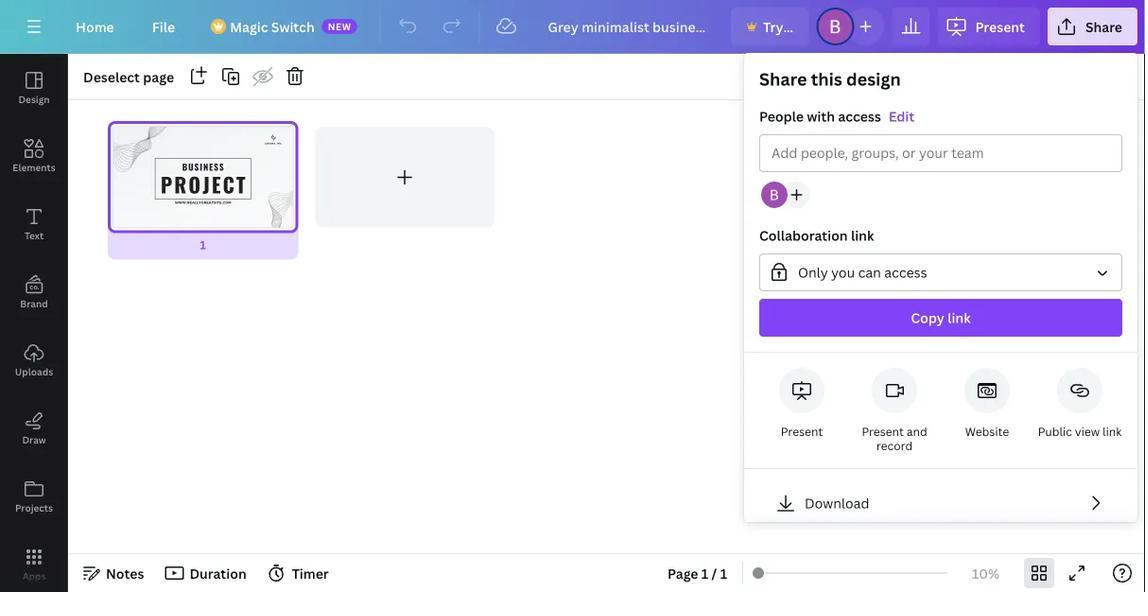 Task type: vqa. For each thing, say whether or not it's contained in the screenshot.
Our to the top
no



Task type: describe. For each thing, give the bounding box(es) containing it.
notes button
[[76, 558, 152, 588]]

elements
[[13, 161, 56, 174]]

0 vertical spatial access
[[838, 107, 882, 125]]

present and record
[[862, 424, 928, 454]]

can
[[859, 263, 882, 281]]

magic switch
[[230, 18, 315, 35]]

timer
[[292, 564, 329, 582]]

timer button
[[262, 558, 337, 588]]

main menu bar
[[0, 0, 1146, 54]]

view
[[1075, 424, 1100, 439]]

with
[[807, 107, 835, 125]]

file button
[[137, 8, 190, 45]]

only
[[798, 263, 828, 281]]

larana,
[[265, 142, 276, 145]]

deselect page button
[[76, 61, 182, 92]]

elements button
[[0, 122, 68, 190]]

home
[[76, 18, 114, 35]]

uploads button
[[0, 326, 68, 394]]

link for copy link
[[948, 309, 971, 327]]

brand button
[[0, 258, 68, 326]]

10% button
[[956, 558, 1017, 588]]

duration
[[190, 564, 247, 582]]

copy link button
[[760, 299, 1123, 337]]

download button
[[760, 484, 1123, 522]]

try canva pro button
[[731, 8, 852, 45]]

brand
[[20, 297, 48, 310]]

home link
[[61, 8, 129, 45]]

canva assistant image
[[1091, 499, 1113, 521]]

deselect page
[[83, 68, 174, 86]]

switch
[[271, 18, 315, 35]]

larana, inc.
[[265, 142, 282, 145]]

page
[[668, 564, 699, 582]]

0 horizontal spatial project
[[161, 169, 248, 199]]

text
[[24, 229, 44, 242]]

duration button
[[159, 558, 254, 588]]

access inside button
[[885, 263, 928, 281]]

edit button
[[889, 106, 915, 127]]

apps button
[[0, 531, 68, 592]]

you
[[832, 263, 855, 281]]

download
[[805, 494, 870, 512]]

canva
[[787, 18, 827, 35]]

design
[[18, 93, 50, 105]]

present inside present and record
[[862, 424, 904, 439]]

pro
[[830, 18, 852, 35]]



Task type: locate. For each thing, give the bounding box(es) containing it.
Only you can access button
[[760, 254, 1123, 291]]

present left and
[[862, 424, 904, 439]]

record
[[877, 438, 913, 454]]

1 right the /
[[721, 564, 728, 582]]

present up download
[[781, 424, 823, 439]]

present
[[976, 18, 1025, 35], [781, 424, 823, 439], [862, 424, 904, 439]]

link inside button
[[948, 309, 971, 327]]

1 horizontal spatial project
[[435, 294, 787, 417]]

collaboration
[[760, 227, 848, 245]]

share for share
[[1086, 18, 1123, 35]]

deselect
[[83, 68, 140, 86]]

link right view
[[1103, 424, 1122, 439]]

copy link
[[911, 309, 971, 327]]

share button
[[1048, 8, 1138, 45]]

access right can
[[885, 263, 928, 281]]

1
[[200, 237, 206, 253], [702, 564, 709, 582], [721, 564, 728, 582]]

share this design
[[760, 68, 901, 91]]

present button
[[938, 8, 1040, 45]]

share inside dropdown button
[[1086, 18, 1123, 35]]

www.reallygreatsite.com
[[175, 200, 231, 204]]

0 vertical spatial share
[[1086, 18, 1123, 35]]

uploads
[[15, 365, 53, 378]]

inc.
[[277, 142, 282, 145]]

new
[[328, 20, 352, 33]]

1 vertical spatial link
[[948, 309, 971, 327]]

design
[[847, 68, 901, 91]]

design button
[[0, 54, 68, 122]]

0 horizontal spatial access
[[838, 107, 882, 125]]

0 horizontal spatial share
[[760, 68, 807, 91]]

business
[[182, 160, 225, 173]]

2 horizontal spatial present
[[976, 18, 1025, 35]]

text button
[[0, 190, 68, 258]]

link for collaboration link
[[851, 227, 874, 245]]

0 vertical spatial link
[[851, 227, 874, 245]]

0 horizontal spatial link
[[851, 227, 874, 245]]

share for share this design
[[760, 68, 807, 91]]

share this design group
[[744, 68, 1138, 353]]

2 vertical spatial link
[[1103, 424, 1122, 439]]

try
[[763, 18, 784, 35]]

file
[[152, 18, 175, 35]]

1 horizontal spatial share
[[1086, 18, 1123, 35]]

try canva pro
[[763, 18, 852, 35]]

projects
[[15, 501, 53, 514]]

1 left the /
[[702, 564, 709, 582]]

Design title text field
[[533, 8, 724, 45]]

only you can access
[[798, 263, 928, 281]]

magic
[[230, 18, 268, 35]]

and
[[907, 424, 928, 439]]

draw
[[22, 433, 46, 446]]

project
[[161, 169, 248, 199], [435, 294, 787, 417]]

1 horizontal spatial access
[[885, 263, 928, 281]]

projects button
[[0, 463, 68, 531]]

copy
[[911, 309, 945, 327]]

1 horizontal spatial 1
[[702, 564, 709, 582]]

draw button
[[0, 394, 68, 463]]

page 1 / 1
[[668, 564, 728, 582]]

access right the with
[[838, 107, 882, 125]]

link
[[851, 227, 874, 245], [948, 309, 971, 327], [1103, 424, 1122, 439]]

Add people, groups, or your team text field
[[772, 135, 1111, 171]]

1 horizontal spatial present
[[862, 424, 904, 439]]

0 horizontal spatial present
[[781, 424, 823, 439]]

apps
[[22, 569, 46, 582]]

notes
[[106, 564, 144, 582]]

1 down www.reallygreatsite.com
[[200, 237, 206, 253]]

/
[[712, 564, 717, 582]]

2 horizontal spatial 1
[[721, 564, 728, 582]]

0 vertical spatial project
[[161, 169, 248, 199]]

link up only you can access
[[851, 227, 874, 245]]

this
[[811, 68, 843, 91]]

website
[[966, 424, 1010, 439]]

1 vertical spatial share
[[760, 68, 807, 91]]

1 vertical spatial access
[[885, 263, 928, 281]]

people with access edit
[[760, 107, 915, 125]]

1 vertical spatial project
[[435, 294, 787, 417]]

0 horizontal spatial 1
[[200, 237, 206, 253]]

share inside group
[[760, 68, 807, 91]]

side panel tab list
[[0, 54, 68, 592]]

access
[[838, 107, 882, 125], [885, 263, 928, 281]]

1 horizontal spatial link
[[948, 309, 971, 327]]

public
[[1038, 424, 1073, 439]]

edit
[[889, 107, 915, 125]]

share
[[1086, 18, 1123, 35], [760, 68, 807, 91]]

present left share dropdown button in the top of the page
[[976, 18, 1025, 35]]

collaboration link
[[760, 227, 874, 245]]

2 horizontal spatial link
[[1103, 424, 1122, 439]]

people
[[760, 107, 804, 125]]

link right copy at bottom
[[948, 309, 971, 327]]

public view link
[[1038, 424, 1122, 439]]

10%
[[973, 564, 1000, 582]]

present inside dropdown button
[[976, 18, 1025, 35]]

page
[[143, 68, 174, 86]]



